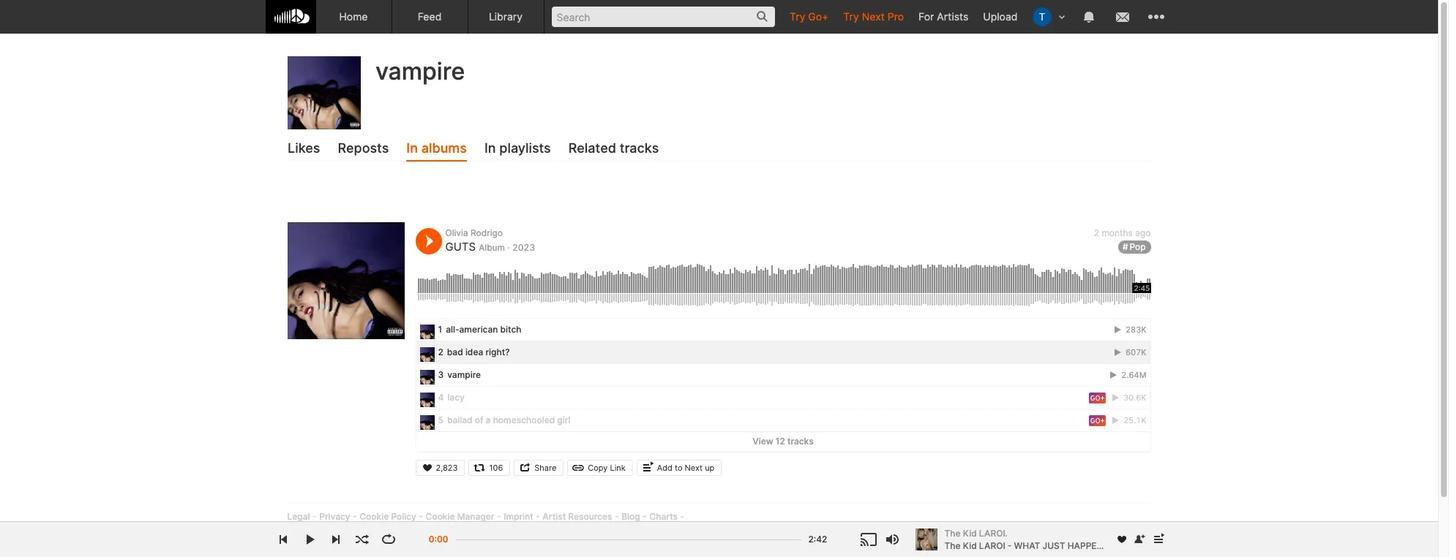 Task type: describe. For each thing, give the bounding box(es) containing it.
artist
[[543, 512, 566, 523]]

likes
[[287, 141, 320, 156]]

pro
[[888, 10, 904, 23]]

all-
[[446, 324, 459, 335]]

try for try next pro
[[844, 10, 859, 23]]

just
[[1043, 541, 1066, 552]]

copy link
[[588, 463, 626, 474]]

2023
[[513, 242, 535, 253]]

american
[[459, 324, 498, 335]]

2.64m
[[1120, 370, 1147, 381]]

first
[[497, 50, 521, 64]]

6 ⁃ from the left
[[615, 512, 619, 523]]

lacy element
[[420, 393, 434, 407]]

imprint link
[[504, 512, 533, 523]]

legal link
[[287, 512, 310, 523]]

resources
[[568, 512, 612, 523]]

home link
[[316, 0, 392, 34]]

2:42
[[809, 534, 828, 545]]

1 the from the top
[[945, 528, 961, 539]]

the kid laroi - what just happened link
[[945, 540, 1115, 553]]

olivia
[[445, 228, 468, 239]]

charts
[[650, 512, 678, 523]]

4 ⁃ from the left
[[497, 512, 501, 523]]

feed link
[[392, 0, 468, 34]]

7 ⁃ from the left
[[643, 512, 647, 523]]

album ·
[[479, 242, 510, 253]]

now available: first fans.
[[418, 50, 552, 64]]

2 bad idea right?
[[438, 347, 510, 358]]

30.6k
[[1121, 393, 1147, 403]]

8 ⁃ from the left
[[680, 512, 685, 523]]

link
[[610, 463, 626, 474]]

olivia rodrigo guts album · 2023
[[445, 228, 535, 254]]

upload
[[983, 10, 1018, 23]]

106
[[489, 463, 503, 474]]

283k
[[1124, 325, 1147, 335]]

12
[[776, 436, 785, 447]]

add to next up
[[657, 463, 715, 474]]

2 for 2 bad idea right?
[[438, 347, 444, 358]]

try for try go+
[[790, 10, 806, 23]]

artist resources link
[[543, 512, 612, 523]]

2 kid from the top
[[963, 541, 977, 552]]

cookie policy link
[[360, 512, 416, 523]]

0:00
[[429, 534, 448, 545]]

next up image
[[1150, 531, 1167, 549]]

bitch
[[500, 324, 522, 335]]

happened
[[1068, 541, 1115, 552]]

0 vertical spatial tracks
[[620, 141, 659, 156]]

guts element
[[287, 223, 404, 340]]

fans.
[[523, 50, 552, 64]]

privacy link
[[319, 512, 350, 523]]

bad idea right? element
[[420, 347, 434, 362]]

1 cookie from the left
[[360, 512, 389, 523]]

albums
[[421, 141, 467, 156]]

for artists link
[[911, 0, 976, 33]]

in playlists
[[484, 141, 551, 156]]

ago
[[1136, 228, 1151, 239]]

go+
[[808, 10, 829, 23]]

pop link
[[1119, 241, 1151, 254]]

1 all-american bitch
[[438, 324, 522, 335]]

1
[[438, 324, 442, 335]]

tara schultz's avatar element
[[1033, 7, 1052, 26]]

1 horizontal spatial tracks
[[788, 436, 814, 447]]

0 horizontal spatial vampire element
[[287, 56, 361, 130]]

add
[[657, 463, 673, 474]]

in for in albums
[[406, 141, 418, 156]]

for artists
[[919, 10, 969, 23]]

1 vertical spatial vampire element
[[420, 370, 434, 385]]

blog
[[622, 512, 640, 523]]

4
[[438, 392, 444, 403]]

lacy
[[448, 392, 465, 403]]

ballad
[[447, 415, 473, 426]]

charts link
[[650, 512, 678, 523]]

try next pro
[[844, 10, 904, 23]]

25.1k
[[1121, 416, 1147, 426]]

idea
[[466, 347, 483, 358]]

add to next up button
[[637, 460, 722, 476]]

view 12 tracks link
[[416, 433, 1150, 452]]

Search search field
[[552, 7, 775, 27]]

2 ⁃ from the left
[[353, 512, 357, 523]]

view 12 tracks
[[753, 436, 814, 447]]

related tracks link
[[568, 137, 659, 162]]

ballad of a homeschooled girl element
[[420, 415, 434, 430]]

policy
[[391, 512, 416, 523]]

3 vampire
[[438, 370, 481, 381]]

what
[[1014, 541, 1041, 552]]

try go+ link
[[783, 0, 836, 33]]

olivia rodrigo link
[[445, 228, 503, 239]]

of
[[475, 415, 484, 426]]



Task type: vqa. For each thing, say whether or not it's contained in the screenshot.
happened
yes



Task type: locate. For each thing, give the bounding box(es) containing it.
vampire down feed link
[[375, 57, 465, 86]]

1 ⁃ from the left
[[312, 512, 317, 523]]

⁃ left blog link
[[615, 512, 619, 523]]

0 vertical spatial 2
[[1094, 228, 1100, 239]]

0 horizontal spatial next
[[685, 463, 703, 474]]

1 horizontal spatial try
[[844, 10, 859, 23]]

related
[[568, 141, 616, 156]]

0 horizontal spatial tracks
[[620, 141, 659, 156]]

playlists
[[499, 141, 551, 156]]

legal
[[287, 512, 310, 523]]

1 vertical spatial vampire
[[447, 370, 481, 381]]

0 horizontal spatial in
[[406, 141, 418, 156]]

homeschooled
[[493, 415, 555, 426]]

available:
[[444, 50, 494, 64]]

⁃ right legal
[[312, 512, 317, 523]]

1 horizontal spatial in
[[484, 141, 496, 156]]

0 vertical spatial kid
[[963, 528, 977, 539]]

likes link
[[287, 137, 320, 162]]

next left pro
[[862, 10, 885, 23]]

0 horizontal spatial try
[[790, 10, 806, 23]]

legal ⁃ privacy ⁃ cookie policy ⁃ cookie manager ⁃ imprint ⁃ artist resources ⁃ blog ⁃ charts ⁃ language: english (us)
[[287, 512, 685, 539]]

0 vertical spatial vampire element
[[287, 56, 361, 130]]

1 horizontal spatial vampire element
[[420, 370, 434, 385]]

feed
[[418, 10, 442, 23]]

106 button
[[469, 460, 510, 476]]

kid left the laroi.
[[963, 528, 977, 539]]

2,823 button
[[415, 460, 465, 476]]

2 cookie from the left
[[426, 512, 455, 523]]

library
[[489, 10, 523, 23]]

5 ballad of a homeschooled girl
[[438, 415, 571, 426]]

1 kid from the top
[[963, 528, 977, 539]]

in albums link
[[406, 137, 467, 162]]

share button
[[514, 460, 564, 476]]

in left playlists
[[484, 141, 496, 156]]

to
[[675, 463, 683, 474]]

2 try from the left
[[844, 10, 859, 23]]

in for in playlists
[[484, 141, 496, 156]]

2 in from the left
[[484, 141, 496, 156]]

2,823
[[436, 463, 458, 474]]

next right to
[[685, 463, 703, 474]]

in
[[406, 141, 418, 156], [484, 141, 496, 156]]

the kid laroi. link
[[945, 528, 1108, 540]]

progress bar
[[456, 533, 801, 557]]

2 the from the top
[[945, 541, 961, 552]]

cookie up 0:00
[[426, 512, 455, 523]]

-
[[1008, 541, 1012, 552]]

vampire element up likes
[[287, 56, 361, 130]]

1 horizontal spatial cookie
[[426, 512, 455, 523]]

the kid laroi - what just happened element
[[915, 529, 937, 551]]

up
[[705, 463, 715, 474]]

for
[[919, 10, 934, 23]]

try
[[790, 10, 806, 23], [844, 10, 859, 23]]

vampire right 3
[[447, 370, 481, 381]]

⁃ right charts link
[[680, 512, 685, 523]]

0 horizontal spatial 2
[[438, 347, 444, 358]]

the kid laroi. the kid laroi - what just happened
[[945, 528, 1115, 552]]

home
[[339, 10, 368, 23]]

artists
[[937, 10, 969, 23]]

0 vertical spatial vampire
[[375, 57, 465, 86]]

⁃ left imprint "link"
[[497, 512, 501, 523]]

⁃ right blog link
[[643, 512, 647, 523]]

share
[[535, 463, 557, 474]]

4 lacy
[[438, 392, 465, 403]]

upload link
[[976, 0, 1025, 33]]

in left albums
[[406, 141, 418, 156]]

vampire
[[375, 57, 465, 86], [447, 370, 481, 381]]

2
[[1094, 228, 1100, 239], [438, 347, 444, 358]]

next
[[862, 10, 885, 23], [685, 463, 703, 474]]

1 vertical spatial tracks
[[788, 436, 814, 447]]

None search field
[[544, 0, 783, 33]]

a
[[486, 415, 491, 426]]

⁃ left the artist
[[536, 512, 540, 523]]

1 in from the left
[[406, 141, 418, 156]]

kid left laroi
[[963, 541, 977, 552]]

0 vertical spatial next
[[862, 10, 885, 23]]

tracks right related
[[620, 141, 659, 156]]

0 vertical spatial the
[[945, 528, 961, 539]]

1 horizontal spatial next
[[862, 10, 885, 23]]

try next pro link
[[836, 0, 911, 33]]

1 vertical spatial the
[[945, 541, 961, 552]]

cookie up (us)
[[360, 512, 389, 523]]

⁃ right policy
[[419, 512, 423, 523]]

copy
[[588, 463, 608, 474]]

reposts
[[337, 141, 389, 156]]

2 right bad idea right? element
[[438, 347, 444, 358]]

⁃
[[312, 512, 317, 523], [353, 512, 357, 523], [419, 512, 423, 523], [497, 512, 501, 523], [536, 512, 540, 523], [615, 512, 619, 523], [643, 512, 647, 523], [680, 512, 685, 523]]

1 try from the left
[[790, 10, 806, 23]]

vampire element
[[287, 56, 361, 130], [420, 370, 434, 385]]

2 for 2 months ago pop
[[1094, 228, 1100, 239]]

1 vertical spatial 2
[[438, 347, 444, 358]]

the
[[945, 528, 961, 539], [945, 541, 961, 552]]

5
[[438, 415, 444, 426]]

3 ⁃ from the left
[[419, 512, 423, 523]]

⁃ up english
[[353, 512, 357, 523]]

imprint
[[504, 512, 533, 523]]

guts
[[445, 240, 476, 254]]

2 inside 2 months ago pop
[[1094, 228, 1100, 239]]

manager
[[457, 512, 494, 523]]

pop
[[1130, 242, 1146, 253]]

tracks right 12
[[788, 436, 814, 447]]

try left go+
[[790, 10, 806, 23]]

(us)
[[366, 528, 385, 539]]

kid
[[963, 528, 977, 539], [963, 541, 977, 552]]

all-american bitch element
[[420, 325, 434, 339]]

language:
[[287, 528, 331, 539]]

try go+
[[790, 10, 829, 23]]

607k
[[1124, 348, 1147, 358]]

english
[[334, 528, 364, 539]]

0 horizontal spatial cookie
[[360, 512, 389, 523]]

blog link
[[622, 512, 640, 523]]

view
[[753, 436, 774, 447]]

copy link button
[[568, 460, 633, 476]]

vampire element left 3
[[420, 370, 434, 385]]

girl
[[557, 415, 571, 426]]

2 left months at the top right
[[1094, 228, 1100, 239]]

1 horizontal spatial 2
[[1094, 228, 1100, 239]]

tracks
[[620, 141, 659, 156], [788, 436, 814, 447]]

try right go+
[[844, 10, 859, 23]]

laroi.
[[979, 528, 1008, 539]]

5 ⁃ from the left
[[536, 512, 540, 523]]

rodrigo
[[471, 228, 503, 239]]

laroi
[[979, 541, 1006, 552]]

bad
[[447, 347, 463, 358]]

1 vertical spatial next
[[685, 463, 703, 474]]

2 months ago pop
[[1094, 228, 1151, 253]]

reposts link
[[337, 137, 389, 162]]

library link
[[468, 0, 544, 34]]

months
[[1102, 228, 1133, 239]]

privacy
[[319, 512, 350, 523]]

3
[[438, 370, 444, 381]]

1 vertical spatial kid
[[963, 541, 977, 552]]

in albums
[[406, 141, 467, 156]]

next inside button
[[685, 463, 703, 474]]

in playlists link
[[484, 137, 551, 162]]



